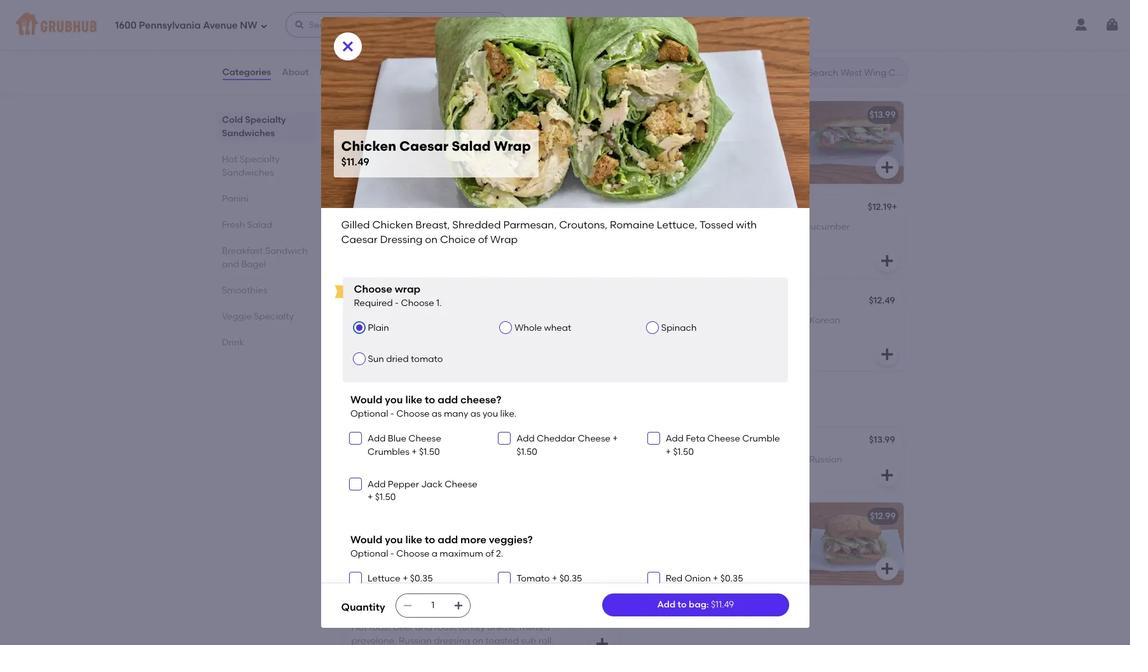 Task type: vqa. For each thing, say whether or not it's contained in the screenshot.
Cobbie Cold Sandwich's crispy
yes



Task type: describe. For each thing, give the bounding box(es) containing it.
lettuce
[[368, 573, 401, 584]]

would you like to add cheese? optional - choose as many as you like.
[[351, 394, 517, 419]]

hot inside hot corn beef, melted swiss, sauerkraut, russian dressing on toasted rye.
[[637, 454, 652, 465]]

swiss,
[[732, 454, 756, 465]]

roast for beef,
[[369, 454, 391, 465]]

lettuce, inside avocado, lettuce, tomato, red onion, cucumber on choice of bread.
[[680, 221, 715, 232]]

sandwich up smoked turkey, crispy bacon, avocado, lettuce, tomato, red onion, mayo on sub roll.
[[694, 110, 737, 120]]

salad for chicken caesar salad wrap
[[424, 297, 449, 307]]

sub inside smoked turkey, crispy bacon, avocado, lettuce, tomato, red onion, mayo on sub roll.
[[676, 153, 692, 164]]

like for more
[[406, 534, 423, 546]]

panini
[[222, 193, 248, 204]]

whole
[[515, 323, 542, 333]]

hot inside tab
[[222, 154, 237, 165]]

panini tab
[[222, 192, 311, 206]]

breast, inside hot roast beef and roast turkey breast, melted provolone, russian dressing on toasted sub roll.
[[487, 623, 518, 633]]

1 vertical spatial dressing
[[352, 353, 388, 364]]

melted for toasted
[[700, 454, 730, 465]]

$11.49 inside chicken caesar salad wrap $11.49
[[341, 156, 370, 168]]

caesar up the tomato in the left of the page
[[441, 341, 472, 351]]

chicken up plain
[[352, 297, 387, 307]]

veggie for veggie
[[637, 203, 667, 214]]

pastrami,
[[391, 529, 432, 540]]

roast
[[369, 436, 395, 447]]

+ $1.50
[[410, 446, 440, 457]]

chicken caesar salad wrap image
[[523, 288, 619, 371]]

red inside avocado, lettuce, tomato, red onion, cucumber on choice of bread.
[[754, 221, 771, 232]]

cold specialty sandwiches
[[222, 115, 286, 139]]

russian inside hot roast beef and roast turkey breast, melted provolone, russian dressing on toasted sub roll.
[[399, 635, 432, 645]]

of inside avocado, lettuce, tomato, red onion, cucumber on choice of bread.
[[681, 234, 690, 245]]

tasty
[[637, 16, 660, 27]]

on inside honey maple turkey, avocado, spinach, korean bbq sauce, mayo on choice of wrap
[[715, 328, 726, 338]]

0 vertical spatial parmesan,
[[504, 219, 557, 231]]

1.
[[436, 298, 442, 308]]

cheese for crumbles
[[409, 433, 441, 444]]

wrap inside chicken caesar salad wrap $11.49
[[494, 138, 531, 154]]

mayo inside crispy bacon, lettuce, tomato, mayo on toasted choice of bread.
[[485, 34, 509, 45]]

add for cheese?
[[438, 394, 458, 406]]

swiss,
[[467, 529, 492, 540]]

0 vertical spatial $11.49
[[583, 15, 607, 26]]

1 vertical spatial breast,
[[416, 315, 446, 325]]

toasted inside crispy bacon, lettuce, tomato, mayo on toasted choice of bread.
[[524, 34, 558, 45]]

francisco
[[370, 605, 413, 615]]

toasted inside ham, turkey, crispy bacon, lettuce, tomato, mayo on toasted choice of bread.
[[365, 141, 398, 151]]

wrap inside honey maple turkey, avocado, spinach, korean bbq sauce, mayo on choice of wrap
[[772, 328, 796, 338]]

0 vertical spatial shredded
[[453, 219, 501, 231]]

to for cheese?
[[425, 394, 435, 406]]

san
[[352, 605, 368, 615]]

toasted inside hot beef pastrami, melted swiss, homemade coleslaw, russian dressing on toasted rye.
[[480, 542, 513, 553]]

choose up required
[[354, 283, 392, 295]]

provolone, inside hot roast beef and roast turkey breast, melted provolone, russian dressing on toasted sub roll.
[[352, 635, 397, 645]]

1600 pennsylvania avenue nw
[[115, 19, 257, 31]]

$1.50 inside add cheddar cheese + $1.50
[[517, 446, 538, 457]]

chicken left the breast
[[668, 511, 704, 522]]

$12.19 +
[[868, 202, 898, 213]]

italian cold sandwich image
[[523, 195, 619, 278]]

mayo
[[689, 328, 713, 338]]

$1.50 inside add feta cheese crumble + $1.50
[[673, 446, 694, 457]]

2.
[[496, 548, 503, 559]]

ham, turkey, crispy bacon, lettuce, tomato, mayo on toasted choice of bread.
[[352, 128, 563, 151]]

whole wheat
[[515, 323, 571, 333]]

sauerkraut,
[[758, 454, 807, 465]]

lettuce + $0.35
[[368, 573, 433, 584]]

0 vertical spatial with
[[736, 219, 757, 231]]

required
[[354, 298, 393, 308]]

toasted inside hot corn beef, melted swiss, sauerkraut, russian dressing on toasted rye.
[[688, 467, 721, 478]]

cheese for crumble
[[708, 433, 740, 444]]

provolone, inside turkey breast, provolone, avocado, lettuce, tomato, mayo on sub roll.
[[699, 34, 744, 45]]

2 vertical spatial choice
[[404, 353, 435, 364]]

cheese inside "add pepper jack  cheese + $1.50"
[[445, 479, 478, 490]]

sandwich up hot roast beef and roast turkey breast, melted provolone, russian dressing on toasted sub roll.
[[433, 605, 476, 615]]

lettuce, inside crispy bacon, lettuce, tomato, mayo on toasted choice of bread.
[[413, 34, 446, 45]]

smoked
[[637, 128, 672, 138]]

avocado, inside turkey breast, provolone, avocado, lettuce, tomato, mayo on sub roll.
[[746, 34, 787, 45]]

1 vertical spatial romaine
[[444, 328, 483, 338]]

tomato, inside smoked turkey, crispy bacon, avocado, lettuce, tomato, red onion, mayo on sub roll.
[[714, 141, 748, 151]]

smoothies tab
[[222, 284, 311, 297]]

svg image left 'input item quantity' number field
[[403, 601, 413, 611]]

$12.99
[[870, 511, 896, 522]]

bread. for blt cold sandwich
[[393, 47, 422, 58]]

svg image left pepper
[[352, 480, 359, 488]]

1 vertical spatial you
[[483, 408, 498, 419]]

cobbie
[[637, 110, 669, 120]]

tomato, inside turkey breast, provolone, avocado, lettuce, tomato, mayo on sub roll.
[[671, 47, 706, 58]]

rye. inside hot beef pastrami, melted swiss, homemade coleslaw, russian dressing on toasted rye.
[[516, 542, 531, 553]]

smoothies
[[222, 285, 267, 296]]

sandwich up jalapeno
[[463, 436, 506, 447]]

avocado, inside avocado, lettuce, tomato, red onion, cucumber on choice of bread.
[[637, 221, 677, 232]]

choice for blt cold sandwich
[[352, 47, 381, 58]]

reviews
[[320, 67, 355, 78]]

choose inside would you like to add more veggies? optional - choose a maximum of 2.
[[397, 548, 430, 559]]

tomato
[[517, 573, 550, 584]]

add for add blue cheese crumbles
[[368, 433, 386, 444]]

rye. inside hot corn beef, melted swiss, sauerkraut, russian dressing on toasted rye.
[[724, 467, 739, 478]]

sandwich up hot corn beef, melted swiss, sauerkraut, russian dressing on toasted rye.
[[690, 436, 733, 447]]

1 horizontal spatial croutons,
[[559, 219, 608, 231]]

hot roast beef jalapeno sandwich
[[352, 436, 506, 447]]

dressing inside hot roast beef and roast turkey breast, melted provolone, russian dressing on toasted sub roll.
[[434, 635, 470, 645]]

lettuce, inside smoked turkey, crispy bacon, avocado, lettuce, tomato, red onion, mayo on sub roll.
[[679, 141, 712, 151]]

cold specialty sandwiches tab
[[222, 113, 311, 140]]

of inside crispy bacon, lettuce, tomato, mayo on toasted choice of bread.
[[383, 47, 391, 58]]

beef inside hot beef pastrami, melted swiss, homemade coleslaw, russian dressing on toasted rye.
[[369, 529, 389, 540]]

toasted inside "hot roast beef, melted jalapeno havarti, horseradish and worcestershire sauce on toasted sub."
[[479, 467, 512, 478]]

mayo inside ham, turkey, crispy bacon, lettuce, tomato, mayo on toasted choice of bread.
[[539, 128, 563, 138]]

chicken caesar salad wrap $11.49
[[341, 138, 531, 168]]

1 vertical spatial gilled chicken breast, shredded parmesan, croutons, romaine lettuce, tossed with caesar dressing on choice of wrap
[[352, 315, 490, 364]]

blt
[[352, 16, 367, 27]]

tomato, inside ham, turkey, crispy bacon, lettuce, tomato, mayo on toasted choice of bread.
[[502, 128, 537, 138]]

hot roast beef and roast turkey breast, melted provolone, russian dressing on toasted sub roll.
[[352, 623, 554, 645]]

spinach,
[[770, 315, 808, 325]]

russian inside hot beef pastrami, melted swiss, homemade coleslaw, russian dressing on toasted rye.
[[393, 542, 426, 553]]

about button
[[281, 50, 310, 95]]

$1.50 right beef
[[419, 446, 440, 457]]

chicken down choose wrap required - choose 1.
[[379, 315, 414, 325]]

sauce,
[[658, 328, 687, 338]]

chicken down italian cold sandwich
[[373, 219, 413, 231]]

and inside hot roast beef and roast turkey breast, melted provolone, russian dressing on toasted sub roll.
[[415, 623, 432, 633]]

svg image up $14.39
[[595, 160, 610, 175]]

hot beef pastrami, melted swiss, homemade coleslaw, russian dressing on toasted rye.
[[352, 529, 545, 553]]

hot specialty sandwiches tab
[[222, 153, 311, 179]]

beef inside hot roast beef and roast turkey breast, melted provolone, russian dressing on toasted sub roll.
[[394, 623, 413, 633]]

turkey, for ham,
[[377, 128, 406, 138]]

Input item quantity number field
[[419, 594, 447, 617]]

of inside ham, turkey, crispy bacon, lettuce, tomato, mayo on toasted choice of bread.
[[431, 141, 440, 151]]

+ inside add cheddar cheese + $1.50
[[613, 433, 618, 444]]

hot inside hot roast beef and roast turkey breast, melted provolone, russian dressing on toasted sub roll.
[[352, 623, 367, 633]]

- inside choose wrap required - choose 1.
[[395, 298, 399, 308]]

rueben hot sandwich
[[637, 436, 733, 447]]

wrap
[[395, 283, 421, 295]]

$12.49 for $12.49
[[869, 295, 896, 306]]

jalapeno
[[419, 436, 461, 447]]

hot specialty sandwiches inside tab
[[222, 154, 279, 178]]

Search West Wing Cafe - Penn Ave search field
[[807, 67, 904, 79]]

cheese for +
[[578, 433, 611, 444]]

wheat
[[544, 323, 571, 333]]

1 as from the left
[[432, 408, 442, 419]]

roll. inside hot roast beef and roast turkey breast, melted provolone, russian dressing on toasted sub roll.
[[539, 635, 554, 645]]

coleslaw,
[[352, 542, 391, 553]]

$14.39
[[585, 203, 611, 214]]

0 vertical spatial gilled
[[341, 219, 370, 231]]

+ inside "add pepper jack  cheese + $1.50"
[[368, 492, 373, 503]]

on inside "hot roast beef, melted jalapeno havarti, horseradish and worcestershire sauce on toasted sub."
[[466, 467, 477, 478]]

add for more
[[438, 534, 458, 546]]

- inside would you like to add more veggies? optional - choose a maximum of 2.
[[391, 548, 394, 559]]

categories button
[[222, 50, 272, 95]]

$12.49 for $12.49 +
[[581, 108, 607, 119]]

add pepper jack  cheese + $1.50
[[368, 479, 478, 503]]

cold for italian cold sandwich
[[382, 203, 403, 214]]

0 vertical spatial turkey
[[662, 16, 690, 27]]

caesar down italian
[[341, 233, 378, 245]]

onion,
[[767, 141, 794, 151]]

veggie for veggie specialty
[[222, 311, 251, 322]]

dried
[[386, 354, 409, 365]]

roll. inside turkey breast, provolone, avocado, lettuce, tomato, mayo on sub roll.
[[765, 47, 780, 58]]

choice inside honey maple turkey, avocado, spinach, korean bbq sauce, mayo on choice of wrap
[[728, 328, 759, 338]]

sandwich left $12.99
[[810, 511, 853, 522]]

avenue
[[203, 19, 238, 31]]

roast for beef
[[369, 623, 391, 633]]

add to bag: $11.49
[[658, 599, 734, 610]]

turkey
[[459, 623, 485, 633]]

choose down 'wrap'
[[401, 298, 434, 308]]

0 horizontal spatial croutons,
[[400, 328, 442, 338]]

sub inside hot roast beef and roast turkey breast, melted provolone, russian dressing on toasted sub roll.
[[521, 635, 537, 645]]

sandwich up turkey breast, provolone, avocado, lettuce, tomato, mayo on sub roll.
[[715, 16, 758, 27]]

rueben
[[637, 436, 670, 447]]

sandwiches for cold specialty sandwiches tab
[[222, 128, 275, 139]]

of inside honey maple turkey, avocado, spinach, korean bbq sauce, mayo on choice of wrap
[[761, 328, 770, 338]]

add blue cheese crumbles
[[368, 433, 441, 457]]

toasted inside hot roast beef and roast turkey breast, melted provolone, russian dressing on toasted sub roll.
[[486, 635, 519, 645]]

breakfast sandwich and bagel
[[222, 246, 307, 270]]

2 vertical spatial sandwiches
[[435, 398, 516, 414]]

beef, for beef
[[394, 454, 415, 465]]

korean
[[810, 315, 841, 325]]

svg image down $12.99
[[880, 561, 895, 577]]

cucumber
[[804, 221, 850, 232]]

of inside would you like to add more veggies? optional - choose a maximum of 2.
[[486, 548, 494, 559]]

svg image down $13.49
[[595, 636, 610, 645]]

turkey,
[[695, 315, 725, 325]]

on inside avocado, lettuce, tomato, red onion, cucumber on choice of bread.
[[637, 234, 648, 245]]

on inside turkey breast, provolone, avocado, lettuce, tomato, mayo on sub roll.
[[734, 47, 745, 58]]

sandwiches for hot specialty sandwiches tab
[[222, 167, 274, 178]]

pepper
[[388, 479, 419, 490]]

0 vertical spatial dressing
[[380, 233, 423, 245]]

blt cold sandwich
[[352, 16, 436, 27]]

on inside smoked turkey, crispy bacon, avocado, lettuce, tomato, red onion, mayo on sub roll.
[[663, 153, 674, 164]]

spinach
[[662, 323, 697, 333]]

bacon, inside crispy bacon, lettuce, tomato, mayo on toasted choice of bread.
[[381, 34, 411, 45]]

$1.50 inside "add pepper jack  cheese + $1.50"
[[375, 492, 396, 503]]

sun dried tomato
[[368, 354, 443, 365]]

cheddar
[[537, 433, 576, 444]]

0 vertical spatial gilled chicken breast, shredded parmesan, croutons, romaine lettuce, tossed with caesar dressing on choice of wrap
[[341, 219, 760, 245]]

veggie specialty
[[222, 311, 294, 322]]

$0.35 for tomato + $0.35
[[560, 573, 582, 584]]

$13.49
[[584, 603, 610, 614]]

crumble
[[743, 433, 780, 444]]

drink tab
[[222, 336, 311, 349]]

crumbles
[[368, 446, 410, 457]]

avocado, inside honey maple turkey, avocado, spinach, korean bbq sauce, mayo on choice of wrap
[[727, 315, 768, 325]]

grilled chicken breast on focaccia hot sandwich
[[637, 511, 853, 522]]

honey
[[637, 315, 664, 325]]

2 vertical spatial to
[[678, 599, 687, 610]]

beef
[[397, 436, 417, 447]]

on inside hot roast beef and roast turkey breast, melted provolone, russian dressing on toasted sub roll.
[[473, 635, 484, 645]]

svg image up corn
[[650, 435, 658, 442]]

jalapeno
[[450, 454, 488, 465]]

optional inside would you like to add more veggies? optional - choose a maximum of 2.
[[351, 548, 388, 559]]

onion
[[685, 573, 711, 584]]

many
[[444, 408, 469, 419]]

focaccia
[[749, 511, 790, 522]]

about
[[282, 67, 309, 78]]

sub inside turkey breast, provolone, avocado, lettuce, tomato, mayo on sub roll.
[[747, 47, 763, 58]]

main navigation navigation
[[0, 0, 1131, 50]]

1 vertical spatial tossed
[[389, 341, 418, 351]]

turkey breast, provolone, avocado, lettuce, tomato, mayo on sub roll.
[[637, 34, 787, 58]]



Task type: locate. For each thing, give the bounding box(es) containing it.
provolone,
[[699, 34, 744, 45], [352, 635, 397, 645]]

gilled chicken breast, shredded parmesan, croutons, romaine lettuce, tossed with caesar dressing on choice of wrap down $14.39
[[341, 219, 760, 245]]

to left bag:
[[678, 599, 687, 610]]

corn
[[654, 454, 674, 465]]

turkey inside turkey breast, provolone, avocado, lettuce, tomato, mayo on sub roll.
[[637, 34, 664, 45]]

add up havarti,
[[517, 433, 535, 444]]

specialty for cold specialty sandwiches tab
[[245, 115, 286, 125]]

1 horizontal spatial hot specialty sandwiches
[[341, 398, 516, 414]]

lettuce, inside turkey breast, provolone, avocado, lettuce, tomato, mayo on sub roll.
[[637, 47, 669, 58]]

croutons, down $14.39
[[559, 219, 608, 231]]

bacon, for club
[[435, 128, 466, 138]]

add inside add cheddar cheese + $1.50
[[517, 433, 535, 444]]

0 horizontal spatial bread.
[[393, 47, 422, 58]]

quantity
[[341, 602, 385, 614]]

svg image up $12.49 +
[[595, 66, 610, 82]]

sandwich inside breakfast sandwich and bagel
[[265, 246, 307, 256]]

dressing inside hot corn beef, melted swiss, sauerkraut, russian dressing on toasted rye.
[[637, 467, 673, 478]]

1 horizontal spatial veggie
[[637, 203, 667, 214]]

tomato
[[411, 354, 443, 365]]

0 horizontal spatial bacon,
[[381, 34, 411, 45]]

1 vertical spatial russian
[[393, 542, 426, 553]]

- inside would you like to add cheese? optional - choose as many as you like.
[[391, 408, 394, 419]]

melted for sauce
[[417, 454, 448, 465]]

0 vertical spatial breast,
[[416, 219, 450, 231]]

like inside would you like to add more veggies? optional - choose a maximum of 2.
[[406, 534, 423, 546]]

0 horizontal spatial hot specialty sandwiches
[[222, 154, 279, 178]]

1 horizontal spatial and
[[352, 467, 369, 478]]

0 horizontal spatial parmesan,
[[352, 328, 398, 338]]

sandwich up chicken caesar salad wrap $11.49
[[398, 110, 441, 120]]

melted down feta
[[700, 454, 730, 465]]

add left bag:
[[658, 599, 676, 610]]

beef, down rueben hot sandwich
[[676, 454, 697, 465]]

veggie right $14.39
[[637, 203, 667, 214]]

$0.35 right tomato
[[560, 573, 582, 584]]

0 horizontal spatial avocado,
[[637, 141, 677, 151]]

you
[[385, 394, 403, 406], [483, 408, 498, 419], [385, 534, 403, 546]]

choice for veggie
[[650, 234, 679, 245]]

sandwich
[[392, 16, 436, 27], [715, 16, 758, 27], [398, 110, 441, 120], [694, 110, 737, 120], [405, 203, 448, 214], [265, 246, 307, 256], [463, 436, 506, 447], [690, 436, 733, 447], [810, 511, 853, 522], [433, 605, 476, 615]]

2 horizontal spatial salad
[[452, 138, 491, 154]]

1 vertical spatial with
[[420, 341, 439, 351]]

choice inside crispy bacon, lettuce, tomato, mayo on toasted choice of bread.
[[352, 47, 381, 58]]

1 vertical spatial croutons,
[[400, 328, 442, 338]]

2 vertical spatial you
[[385, 534, 403, 546]]

on inside hot beef pastrami, melted swiss, homemade coleslaw, russian dressing on toasted rye.
[[467, 542, 478, 553]]

$11.49
[[583, 15, 607, 26], [341, 156, 370, 168], [711, 599, 734, 610]]

club
[[352, 110, 372, 120]]

chicken inside chicken caesar salad wrap $11.49
[[341, 138, 396, 154]]

avocado,
[[637, 221, 677, 232], [727, 315, 768, 325]]

2 $0.35 from the left
[[560, 573, 582, 584]]

mayo
[[485, 34, 509, 45], [708, 47, 732, 58], [539, 128, 563, 138], [637, 153, 661, 164]]

more
[[461, 534, 487, 546]]

2 vertical spatial salad
[[424, 297, 449, 307]]

cold right italian
[[382, 203, 403, 214]]

2 vertical spatial $11.49
[[711, 599, 734, 610]]

roast
[[369, 454, 391, 465], [369, 623, 391, 633], [435, 623, 457, 633]]

dressing down plain
[[352, 353, 388, 364]]

0 horizontal spatial turkey,
[[377, 128, 406, 138]]

0 horizontal spatial $11.49
[[341, 156, 370, 168]]

crispy bacon, lettuce, tomato, mayo on toasted choice of bread.
[[352, 34, 558, 58]]

roast down the francisco
[[369, 623, 391, 633]]

tasty turkey cold sandwich
[[637, 16, 758, 27]]

optional up lettuce
[[351, 548, 388, 559]]

0 vertical spatial to
[[425, 394, 435, 406]]

0 vertical spatial russian
[[810, 454, 843, 465]]

1 vertical spatial hot specialty sandwiches
[[341, 398, 516, 414]]

add for add pepper jack  cheese + $1.50
[[368, 479, 386, 490]]

beef, inside hot corn beef, melted swiss, sauerkraut, russian dressing on toasted rye.
[[676, 454, 697, 465]]

1 vertical spatial add
[[438, 534, 458, 546]]

add up many
[[438, 394, 458, 406]]

tomato + $0.35
[[517, 573, 582, 584]]

turkey, for smoked
[[674, 128, 702, 138]]

2 vertical spatial sub
[[521, 635, 537, 645]]

0 vertical spatial breast,
[[666, 34, 697, 45]]

blue
[[388, 433, 407, 444]]

0 vertical spatial sandwiches
[[222, 128, 275, 139]]

breast, down the "1."
[[416, 315, 446, 325]]

hot specialty sandwiches
[[222, 154, 279, 178], [341, 398, 516, 414]]

sub.
[[514, 467, 532, 478]]

add left feta
[[666, 433, 684, 444]]

1 horizontal spatial romaine
[[610, 219, 655, 231]]

and inside breakfast sandwich and bagel
[[222, 259, 239, 270]]

croutons,
[[559, 219, 608, 231], [400, 328, 442, 338]]

2 turkey, from the left
[[674, 128, 702, 138]]

add left pepper
[[368, 479, 386, 490]]

sauce
[[437, 467, 464, 478]]

tomato,
[[717, 221, 752, 232]]

on inside hot corn beef, melted swiss, sauerkraut, russian dressing on toasted rye.
[[675, 467, 686, 478]]

romaine down $14.39
[[610, 219, 655, 231]]

1 vertical spatial like
[[406, 534, 423, 546]]

to down the tomato in the left of the page
[[425, 394, 435, 406]]

avocado, inside smoked turkey, crispy bacon, avocado, lettuce, tomato, red onion, mayo on sub roll.
[[637, 141, 677, 151]]

melted down hot roast beef jalapeno sandwich
[[417, 454, 448, 465]]

tomato, inside crispy bacon, lettuce, tomato, mayo on toasted choice of bread.
[[448, 34, 482, 45]]

jack
[[421, 479, 443, 490]]

crispy inside ham, turkey, crispy bacon, lettuce, tomato, mayo on toasted choice of bread.
[[408, 128, 433, 138]]

fresh salad tab
[[222, 218, 311, 232]]

rye. down swiss,
[[724, 467, 739, 478]]

bacon, down club cold sandwich
[[435, 128, 466, 138]]

red onion + $0.35
[[666, 573, 743, 584]]

a
[[432, 548, 438, 559]]

would down the sun
[[351, 394, 383, 406]]

caesar down 'wrap'
[[390, 297, 422, 307]]

1 optional from the top
[[351, 408, 388, 419]]

2 like from the top
[[406, 534, 423, 546]]

crispy for cobbie cold sandwich
[[704, 128, 730, 138]]

1 horizontal spatial choice
[[440, 233, 476, 245]]

cheese inside add cheddar cheese + $1.50
[[578, 433, 611, 444]]

0 horizontal spatial rye.
[[516, 542, 531, 553]]

1600
[[115, 19, 137, 31]]

1 vertical spatial to
[[425, 534, 435, 546]]

3 $0.35 from the left
[[721, 573, 743, 584]]

grilled
[[637, 511, 666, 522]]

on inside crispy bacon, lettuce, tomato, mayo on toasted choice of bread.
[[511, 34, 522, 45]]

1 horizontal spatial parmesan,
[[504, 219, 557, 231]]

cold right cobbie
[[671, 110, 692, 120]]

choose up beef
[[397, 408, 430, 419]]

sandwich up crispy bacon, lettuce, tomato, mayo on toasted choice of bread.
[[392, 16, 436, 27]]

1 vertical spatial avocado,
[[727, 315, 768, 325]]

worcestershire
[[371, 467, 435, 478]]

melted inside hot roast beef and roast turkey breast, melted provolone, russian dressing on toasted sub roll.
[[520, 623, 550, 633]]

sandwiches up hot specialty sandwiches tab
[[222, 128, 275, 139]]

russian
[[810, 454, 843, 465], [393, 542, 426, 553], [399, 635, 432, 645]]

you up lettuce + $0.35
[[385, 534, 403, 546]]

plain
[[368, 323, 389, 333]]

specialty for veggie specialty tab on the left of page
[[254, 311, 294, 322]]

salad inside chicken caesar salad wrap $11.49
[[452, 138, 491, 154]]

you for veggies?
[[385, 534, 403, 546]]

0 vertical spatial choice
[[440, 233, 476, 245]]

1 vertical spatial gilled
[[352, 315, 377, 325]]

1 horizontal spatial beef
[[394, 623, 413, 633]]

like inside would you like to add cheese? optional - choose as many as you like.
[[406, 394, 423, 406]]

cold up turkey breast, provolone, avocado, lettuce, tomato, mayo on sub roll.
[[692, 16, 713, 27]]

would for would you like to add cheese?
[[351, 394, 383, 406]]

1 would from the top
[[351, 394, 383, 406]]

horseradish
[[525, 454, 576, 465]]

cold down categories button at the top of the page
[[222, 115, 243, 125]]

1 horizontal spatial $0.35
[[560, 573, 582, 584]]

$13.99 for hot roast beef, melted jalapeno havarti, horseradish and worcestershire sauce on toasted sub.
[[584, 435, 610, 446]]

cheese?
[[461, 394, 502, 406]]

1 horizontal spatial as
[[471, 408, 481, 419]]

0 vertical spatial bread.
[[393, 47, 422, 58]]

0 vertical spatial dressing
[[637, 467, 673, 478]]

caesar down club cold sandwich
[[400, 138, 449, 154]]

svg image right the nw
[[260, 22, 268, 30]]

add cheddar cheese + $1.50
[[517, 433, 618, 457]]

svg image left lettuce
[[352, 574, 359, 582]]

breast, down italian cold sandwich
[[416, 219, 450, 231]]

roast down roast
[[369, 454, 391, 465]]

0 vertical spatial sub
[[747, 47, 763, 58]]

0 horizontal spatial veggie
[[222, 311, 251, 322]]

2 as from the left
[[471, 408, 481, 419]]

cheese inside add blue cheese crumbles
[[409, 433, 441, 444]]

breakfast sandwich and bagel tab
[[222, 244, 311, 271]]

2 horizontal spatial choice
[[728, 328, 759, 338]]

bag:
[[689, 599, 709, 610]]

2 would from the top
[[351, 534, 383, 546]]

0 horizontal spatial as
[[432, 408, 442, 419]]

bread. inside avocado, lettuce, tomato, red onion, cucumber on choice of bread.
[[692, 234, 720, 245]]

0 horizontal spatial crispy
[[408, 128, 433, 138]]

like down sun dried tomato
[[406, 394, 423, 406]]

crispy
[[408, 128, 433, 138], [704, 128, 730, 138]]

cheese inside add feta cheese crumble + $1.50
[[708, 433, 740, 444]]

svg image inside main navigation navigation
[[260, 22, 268, 30]]

and inside "hot roast beef, melted jalapeno havarti, horseradish and worcestershire sauce on toasted sub."
[[352, 467, 369, 478]]

1 vertical spatial -
[[391, 408, 394, 419]]

1 turkey, from the left
[[377, 128, 406, 138]]

roll. inside smoked turkey, crispy bacon, avocado, lettuce, tomato, red onion, mayo on sub roll.
[[694, 153, 709, 164]]

1 horizontal spatial bacon,
[[435, 128, 466, 138]]

1 vertical spatial sandwiches
[[222, 167, 274, 178]]

2 horizontal spatial $0.35
[[721, 573, 743, 584]]

choose down 'pastrami,' on the bottom left of the page
[[397, 548, 430, 559]]

0 vertical spatial you
[[385, 394, 403, 406]]

$12.49 +
[[581, 108, 613, 119]]

1 vertical spatial choice
[[400, 141, 429, 151]]

bread. for veggie
[[692, 234, 720, 245]]

svg image up $12.19 +
[[880, 160, 895, 175]]

1 horizontal spatial beef,
[[676, 454, 697, 465]]

0 horizontal spatial with
[[420, 341, 439, 351]]

optional inside would you like to add cheese? optional - choose as many as you like.
[[351, 408, 388, 419]]

1 vertical spatial salad
[[247, 220, 272, 230]]

0 horizontal spatial $12.49
[[581, 108, 607, 119]]

veggie specialty tab
[[222, 310, 311, 323]]

1 add from the top
[[438, 394, 458, 406]]

hot specialty sandwiches up hot roast beef jalapeno sandwich
[[341, 398, 516, 414]]

add inside add blue cheese crumbles
[[368, 433, 386, 444]]

choose wrap required - choose 1.
[[354, 283, 442, 308]]

0 vertical spatial choice
[[352, 47, 381, 58]]

to for more
[[425, 534, 435, 546]]

1 vertical spatial avocado,
[[637, 141, 677, 151]]

fresh salad
[[222, 220, 272, 230]]

1 horizontal spatial with
[[736, 219, 757, 231]]

$11.49 down 'ham,'
[[341, 156, 370, 168]]

cold inside cold specialty sandwiches
[[222, 115, 243, 125]]

bread. inside ham, turkey, crispy bacon, lettuce, tomato, mayo on toasted choice of bread.
[[442, 141, 470, 151]]

$0.35 for lettuce + $0.35
[[410, 573, 433, 584]]

1 vertical spatial turkey
[[637, 34, 664, 45]]

1 horizontal spatial avocado,
[[727, 315, 768, 325]]

1 vertical spatial breast,
[[487, 623, 518, 633]]

mayo inside smoked turkey, crispy bacon, avocado, lettuce, tomato, red onion, mayo on sub roll.
[[637, 153, 661, 164]]

russian right sauerkraut,
[[810, 454, 843, 465]]

chicken
[[341, 138, 396, 154], [373, 219, 413, 231], [352, 297, 387, 307], [379, 315, 414, 325], [668, 511, 704, 522]]

turkey, inside ham, turkey, crispy bacon, lettuce, tomato, mayo on toasted choice of bread.
[[377, 128, 406, 138]]

red left "onion"
[[666, 573, 683, 584]]

crispy inside smoked turkey, crispy bacon, avocado, lettuce, tomato, red onion, mayo on sub roll.
[[704, 128, 730, 138]]

sandwiches inside cold specialty sandwiches
[[222, 128, 275, 139]]

grilled chicken breast on focaccia hot sandwich image
[[808, 503, 904, 585]]

svg image
[[260, 22, 268, 30], [595, 66, 610, 82], [595, 160, 610, 175], [880, 160, 895, 175], [650, 435, 658, 442], [352, 480, 359, 488], [880, 561, 895, 577], [352, 574, 359, 582], [403, 601, 413, 611], [595, 636, 610, 645]]

2 horizontal spatial $11.49
[[711, 599, 734, 610]]

0 vertical spatial red
[[754, 221, 771, 232]]

lettuce, inside ham, turkey, crispy bacon, lettuce, tomato, mayo on toasted choice of bread.
[[468, 128, 500, 138]]

2 crispy from the left
[[704, 128, 730, 138]]

svg image
[[1105, 17, 1120, 32], [294, 20, 305, 30], [340, 39, 355, 54], [880, 66, 895, 82], [880, 253, 895, 269], [880, 347, 895, 362], [352, 435, 359, 442], [501, 435, 509, 442], [880, 468, 895, 483], [595, 561, 610, 577], [501, 574, 509, 582], [650, 574, 658, 582], [453, 601, 464, 611]]

beef up coleslaw,
[[369, 529, 389, 540]]

0 horizontal spatial choice
[[404, 353, 435, 364]]

0 horizontal spatial avocado,
[[637, 221, 677, 232]]

add inside "add pepper jack  cheese + $1.50"
[[368, 479, 386, 490]]

2 vertical spatial and
[[415, 623, 432, 633]]

tasty turkey cold sandwich image
[[808, 8, 904, 91]]

2 add from the top
[[438, 534, 458, 546]]

melted up maximum
[[434, 529, 465, 540]]

choose inside would you like to add cheese? optional - choose as many as you like.
[[397, 408, 430, 419]]

1 crispy from the left
[[408, 128, 433, 138]]

$1.50 down pepper
[[375, 492, 396, 503]]

roast down 'input item quantity' number field
[[435, 623, 457, 633]]

veggie inside tab
[[222, 311, 251, 322]]

toasted
[[524, 34, 558, 45], [365, 141, 398, 151], [479, 467, 512, 478], [688, 467, 721, 478], [480, 542, 513, 553], [486, 635, 519, 645]]

specialty
[[245, 115, 286, 125], [239, 154, 279, 165], [254, 311, 294, 322], [369, 398, 432, 414]]

to
[[425, 394, 435, 406], [425, 534, 435, 546], [678, 599, 687, 610]]

club cold sandwich
[[352, 110, 441, 120]]

cobbie cold sandwich image
[[808, 101, 904, 184]]

add inside would you like to add cheese? optional - choose as many as you like.
[[438, 394, 458, 406]]

1 vertical spatial rye.
[[516, 542, 531, 553]]

2 horizontal spatial bacon,
[[732, 128, 762, 138]]

1 horizontal spatial red
[[754, 221, 771, 232]]

to up a
[[425, 534, 435, 546]]

-
[[395, 298, 399, 308], [391, 408, 394, 419], [391, 548, 394, 559]]

shredded
[[453, 219, 501, 231], [448, 315, 490, 325]]

specialty down cold specialty sandwiches
[[239, 154, 279, 165]]

2 optional from the top
[[351, 548, 388, 559]]

red left onion,
[[754, 221, 771, 232]]

mayo inside turkey breast, provolone, avocado, lettuce, tomato, mayo on sub roll.
[[708, 47, 732, 58]]

melted for on
[[434, 529, 465, 540]]

melted inside hot beef pastrami, melted swiss, homemade coleslaw, russian dressing on toasted rye.
[[434, 529, 465, 540]]

- down 'wrap'
[[395, 298, 399, 308]]

like up lettuce + $0.35
[[406, 534, 423, 546]]

cobbie cold sandwich
[[637, 110, 737, 120]]

$0.35 down a
[[410, 573, 433, 584]]

maximum
[[440, 548, 483, 559]]

bread.
[[393, 47, 422, 58], [442, 141, 470, 151], [692, 234, 720, 245]]

crispy for club cold sandwich
[[408, 128, 433, 138]]

1 vertical spatial roll.
[[694, 153, 709, 164]]

turkey, inside smoked turkey, crispy bacon, avocado, lettuce, tomato, red onion, mayo on sub roll.
[[674, 128, 702, 138]]

beef,
[[394, 454, 415, 465], [676, 454, 697, 465]]

1 vertical spatial shredded
[[448, 315, 490, 325]]

to inside would you like to add cheese? optional - choose as many as you like.
[[425, 394, 435, 406]]

would up lettuce
[[351, 534, 383, 546]]

cold for cobbie cold sandwich
[[671, 110, 692, 120]]

homemade
[[494, 529, 545, 540]]

add for add feta cheese crumble + $1.50
[[666, 433, 684, 444]]

you inside would you like to add more veggies? optional - choose a maximum of 2.
[[385, 534, 403, 546]]

breast, inside turkey breast, provolone, avocado, lettuce, tomato, mayo on sub roll.
[[666, 34, 697, 45]]

1 vertical spatial dressing
[[429, 542, 465, 553]]

bacon, down blt cold sandwich
[[381, 34, 411, 45]]

0 vertical spatial tossed
[[700, 219, 734, 231]]

turkey, down club cold sandwich
[[377, 128, 406, 138]]

bacon, up red
[[732, 128, 762, 138]]

- up the blue
[[391, 408, 394, 419]]

you down cheese?
[[483, 408, 498, 419]]

$1.50 up sub.
[[517, 446, 538, 457]]

with
[[736, 219, 757, 231], [420, 341, 439, 351]]

1 horizontal spatial bread.
[[442, 141, 470, 151]]

cheese right cheddar
[[578, 433, 611, 444]]

lettuce,
[[413, 34, 446, 45], [637, 47, 669, 58], [468, 128, 500, 138], [679, 141, 712, 151]]

1 horizontal spatial breast,
[[666, 34, 697, 45]]

- up lettuce + $0.35
[[391, 548, 394, 559]]

italian
[[352, 203, 380, 214]]

1 horizontal spatial $11.49
[[583, 15, 607, 26]]

1 like from the top
[[406, 394, 423, 406]]

1 horizontal spatial salad
[[424, 297, 449, 307]]

specialty up hot specialty sandwiches tab
[[245, 115, 286, 125]]

0 horizontal spatial provolone,
[[352, 635, 397, 645]]

dressing inside hot beef pastrami, melted swiss, homemade coleslaw, russian dressing on toasted rye.
[[429, 542, 465, 553]]

0 horizontal spatial romaine
[[444, 328, 483, 338]]

sandwich down chicken caesar salad wrap $11.49
[[405, 203, 448, 214]]

feta
[[686, 433, 706, 444]]

would inside would you like to add cheese? optional - choose as many as you like.
[[351, 394, 383, 406]]

0 vertical spatial $12.49
[[581, 108, 607, 119]]

romaine
[[610, 219, 655, 231], [444, 328, 483, 338]]

cold for blt cold sandwich
[[369, 16, 390, 27]]

turkey,
[[377, 128, 406, 138], [674, 128, 702, 138]]

+ inside add feta cheese crumble + $1.50
[[666, 446, 671, 457]]

$11.49 +
[[583, 15, 613, 26]]

beef, inside "hot roast beef, melted jalapeno havarti, horseradish and worcestershire sauce on toasted sub."
[[394, 454, 415, 465]]

onion,
[[773, 221, 802, 232]]

$1.50 down feta
[[673, 446, 694, 457]]

like for cheese?
[[406, 394, 423, 406]]

choose
[[354, 283, 392, 295], [401, 298, 434, 308], [397, 408, 430, 419], [397, 548, 430, 559]]

salad for chicken caesar salad wrap $11.49
[[452, 138, 491, 154]]

add up maximum
[[438, 534, 458, 546]]

fresh
[[222, 220, 245, 230]]

sandwiches
[[222, 128, 275, 139], [222, 167, 274, 178], [435, 398, 516, 414]]

hot
[[222, 154, 237, 165], [341, 398, 366, 414], [352, 436, 367, 447], [672, 436, 688, 447], [352, 454, 367, 465], [637, 454, 652, 465], [792, 511, 808, 522], [352, 529, 367, 540], [415, 605, 431, 615], [352, 623, 367, 633]]

1 $0.35 from the left
[[410, 573, 433, 584]]

1 horizontal spatial rye.
[[724, 467, 739, 478]]

with left onion,
[[736, 219, 757, 231]]

0 vertical spatial avocado,
[[637, 221, 677, 232]]

avocado,
[[746, 34, 787, 45], [637, 141, 677, 151]]

red
[[751, 141, 765, 151]]

add for add to bag: $11.49
[[658, 599, 676, 610]]

search icon image
[[788, 65, 803, 80]]

and
[[222, 259, 239, 270], [352, 467, 369, 478], [415, 623, 432, 633]]

caesar inside chicken caesar salad wrap $11.49
[[400, 138, 449, 154]]

gilled down required
[[352, 315, 377, 325]]

0 horizontal spatial beef
[[369, 529, 389, 540]]

choice inside ham, turkey, crispy bacon, lettuce, tomato, mayo on toasted choice of bread.
[[400, 141, 429, 151]]

hot roast beef, melted jalapeno havarti, horseradish and worcestershire sauce on toasted sub.
[[352, 454, 576, 478]]

sun
[[368, 354, 384, 365]]

1 beef, from the left
[[394, 454, 415, 465]]

chicken down club
[[341, 138, 396, 154]]

choice inside avocado, lettuce, tomato, red onion, cucumber on choice of bread.
[[650, 234, 679, 245]]

specialty up the blue
[[369, 398, 432, 414]]

dressing down italian cold sandwich
[[380, 233, 423, 245]]

add for add cheddar cheese + $1.50
[[517, 433, 535, 444]]

provolone, down tasty turkey cold sandwich
[[699, 34, 744, 45]]

add feta cheese crumble + $1.50
[[666, 433, 780, 457]]

0 vertical spatial croutons,
[[559, 219, 608, 231]]

you up the blue
[[385, 394, 403, 406]]

roast inside "hot roast beef, melted jalapeno havarti, horseradish and worcestershire sauce on toasted sub."
[[369, 454, 391, 465]]

croutons, up the tomato in the left of the page
[[400, 328, 442, 338]]

russian down 'pastrami,' on the bottom left of the page
[[393, 542, 426, 553]]

on inside ham, turkey, crispy bacon, lettuce, tomato, mayo on toasted choice of bread.
[[352, 141, 363, 151]]

0 vertical spatial romaine
[[610, 219, 655, 231]]

would you like to add more veggies? optional - choose a maximum of 2.
[[351, 534, 533, 559]]

2 vertical spatial bread.
[[692, 234, 720, 245]]

$0.35
[[410, 573, 433, 584], [560, 573, 582, 584], [721, 573, 743, 584]]

1 vertical spatial red
[[666, 573, 683, 584]]

0 vertical spatial hot specialty sandwiches
[[222, 154, 279, 178]]

rye. down homemade
[[516, 542, 531, 553]]

hot inside "hot roast beef, melted jalapeno havarti, horseradish and worcestershire sauce on toasted sub."
[[352, 454, 367, 465]]

add inside add feta cheese crumble + $1.50
[[666, 433, 684, 444]]

0 vertical spatial roll.
[[765, 47, 780, 58]]

cheese
[[409, 433, 441, 444], [578, 433, 611, 444], [708, 433, 740, 444], [445, 479, 478, 490]]

$13.99
[[870, 110, 896, 120], [584, 435, 610, 446], [870, 435, 896, 446]]

$13.99 for hot corn beef, melted swiss, sauerkraut, russian dressing on toasted rye.
[[870, 435, 896, 446]]

1 horizontal spatial tossed
[[700, 219, 734, 231]]

as down cheese?
[[471, 408, 481, 419]]

you for optional
[[385, 394, 403, 406]]

$11.49 right bag:
[[711, 599, 734, 610]]

russian inside hot corn beef, melted swiss, sauerkraut, russian dressing on toasted rye.
[[810, 454, 843, 465]]

add up 'crumbles' on the bottom of the page
[[368, 433, 386, 444]]

2 beef, from the left
[[676, 454, 697, 465]]

would for would you like to add more veggies?
[[351, 534, 383, 546]]

turkey, down cobbie cold sandwich
[[674, 128, 702, 138]]

gilled down italian
[[341, 219, 370, 231]]

add inside would you like to add more veggies? optional - choose a maximum of 2.
[[438, 534, 458, 546]]

chicken caesar salad wrap
[[352, 297, 475, 307]]

cold for club cold sandwich
[[374, 110, 395, 120]]

turkey
[[662, 16, 690, 27], [637, 34, 664, 45]]

beef, for sandwich
[[676, 454, 697, 465]]

havarti,
[[490, 454, 523, 465]]

hot inside hot beef pastrami, melted swiss, homemade coleslaw, russian dressing on toasted rye.
[[352, 529, 367, 540]]

salad inside fresh salad tab
[[247, 220, 272, 230]]

breast,
[[666, 34, 697, 45], [487, 623, 518, 633]]

dressing
[[637, 467, 673, 478], [429, 542, 465, 553], [434, 635, 470, 645]]

1 horizontal spatial sub
[[676, 153, 692, 164]]

bacon, for cobbie
[[732, 128, 762, 138]]

0 vertical spatial veggie
[[637, 203, 667, 214]]

melted inside hot corn beef, melted swiss, sauerkraut, russian dressing on toasted rye.
[[700, 454, 730, 465]]

sandwiches up jalapeno at the left
[[435, 398, 516, 414]]

romaine down chicken caesar salad wrap
[[444, 328, 483, 338]]

2 horizontal spatial sub
[[747, 47, 763, 58]]

2 vertical spatial choice
[[650, 234, 679, 245]]

breast, right the turkey
[[487, 623, 518, 633]]

specialty for hot specialty sandwiches tab
[[239, 154, 279, 165]]

1 vertical spatial parmesan,
[[352, 328, 398, 338]]



